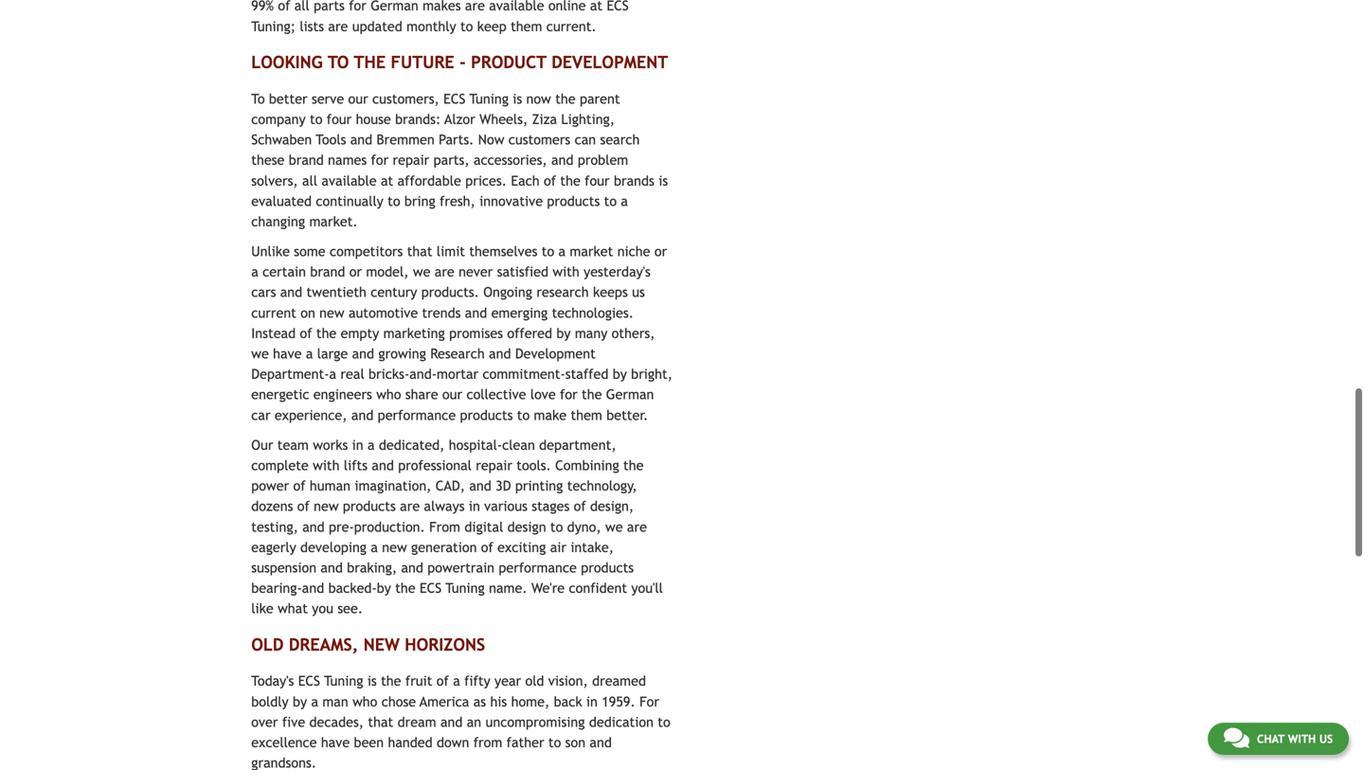 Task type: describe. For each thing, give the bounding box(es) containing it.
future
[[391, 52, 454, 72]]

make
[[534, 407, 567, 423]]

suspension
[[251, 560, 317, 576]]

real
[[341, 366, 364, 382]]

for inside unlike some competitors that limit themselves to a market niche or a certain brand or       model, we are never satisfied with yesterday's cars and twentieth century products.       ongoing research keeps us current on new automotive trends and emerging technologies. instead of the empty marketing promises offered by many others, we have a large and growing       research and development department-a real bricks-and-mortar commitment-staffed by bright, energetic engineers who share our collective love for the german car experience, and       performance products to make them better.
[[560, 387, 578, 402]]

see.
[[338, 601, 363, 616]]

and up promises
[[465, 305, 487, 321]]

now
[[478, 132, 504, 147]]

a up "cars"
[[251, 264, 259, 280]]

our inside unlike some competitors that limit themselves to a market niche or a certain brand or       model, we are never satisfied with yesterday's cars and twentieth century products.       ongoing research keeps us current on new automotive trends and emerging technologies. instead of the empty marketing promises offered by many others, we have a large and growing       research and development department-a real bricks-and-mortar commitment-staffed by bright, energetic engineers who share our collective love for the german car experience, and       performance products to make them better.
[[442, 387, 462, 402]]

by inside our team works in a dedicated, hospital-clean department, complete with lifts and       professional repair tools. combining the power of human imagination, cad, and 3d printing       technology, dozens of new products are always in various stages of design, testing, and       pre-production.  from digital design to dyno, we are eagerly developing a new generation       of exciting air intake, suspension and braking, and powertrain performance products bearing-and backed-by the ecs tuning name. we're confident you'll like what you see.
[[377, 580, 391, 596]]

and down developing
[[321, 560, 343, 576]]

that inside today's ecs tuning is the fruit of a fifty year old vision, dreamed boldly by a man who       chose america as his home, back in 1959. for over five decades, that dream and an       uncompromising dedication to excellence have been handed down from father to son       and grandsons.
[[368, 714, 393, 730]]

chat with us
[[1257, 732, 1333, 746]]

in inside today's ecs tuning is the fruit of a fifty year old vision, dreamed boldly by a man who       chose america as his home, back in 1959. for over five decades, that dream and an       uncompromising dedication to excellence have been handed down from father to son       and grandsons.
[[586, 694, 598, 709]]

0 vertical spatial is
[[513, 91, 522, 106]]

lighting,
[[561, 111, 615, 127]]

combining
[[555, 458, 619, 473]]

vision,
[[548, 673, 588, 689]]

we're
[[531, 580, 565, 596]]

some
[[294, 244, 326, 259]]

the down braking,
[[395, 580, 416, 596]]

what
[[278, 601, 308, 616]]

decades,
[[309, 714, 364, 730]]

dedication
[[589, 714, 654, 730]]

who inside today's ecs tuning is the fruit of a fifty year old vision, dreamed boldly by a man who       chose america as his home, back in 1959. for over five decades, that dream and an       uncompromising dedication to excellence have been handed down from father to son       and grandsons.
[[353, 694, 377, 709]]

a left "fifty"
[[453, 673, 460, 689]]

various
[[484, 499, 528, 514]]

bring
[[404, 193, 436, 209]]

these
[[251, 152, 285, 168]]

cars
[[251, 284, 276, 300]]

research
[[537, 284, 589, 300]]

new
[[364, 635, 400, 655]]

to down at at the top of the page
[[388, 193, 400, 209]]

to up satisfied
[[542, 244, 554, 259]]

better.
[[607, 407, 648, 423]]

are inside unlike some competitors that limit themselves to a market niche or a certain brand or       model, we are never satisfied with yesterday's cars and twentieth century products.       ongoing research keeps us current on new automotive trends and emerging technologies. instead of the empty marketing promises offered by many others, we have a large and growing       research and development department-a real bricks-and-mortar commitment-staffed by bright, energetic engineers who share our collective love for the german car experience, and       performance products to make them better.
[[435, 264, 455, 280]]

and down engineers
[[351, 407, 374, 423]]

backed-
[[328, 580, 377, 596]]

to left son
[[548, 735, 561, 750]]

and right son
[[590, 735, 612, 750]]

1 vertical spatial is
[[659, 173, 668, 188]]

available
[[322, 173, 377, 188]]

tuning inside our team works in a dedicated, hospital-clean department, complete with lifts and       professional repair tools. combining the power of human imagination, cad, and 3d printing       technology, dozens of new products are always in various stages of design, testing, and       pre-production.  from digital design to dyno, we are eagerly developing a new generation       of exciting air intake, suspension and braking, and powertrain performance products bearing-and backed-by the ecs tuning name. we're confident you'll like what you see.
[[446, 580, 485, 596]]

brand inside unlike some competitors that limit themselves to a market niche or a certain brand or       model, we are never satisfied with yesterday's cars and twentieth century products.       ongoing research keeps us current on new automotive trends and emerging technologies. instead of the empty marketing promises offered by many others, we have a large and growing       research and development department-a real bricks-and-mortar commitment-staffed by bright, energetic engineers who share our collective love for the german car experience, and       performance products to make them better.
[[310, 264, 345, 280]]

repair inside our team works in a dedicated, hospital-clean department, complete with lifts and       professional repair tools. combining the power of human imagination, cad, and 3d printing       technology, dozens of new products are always in various stages of design, testing, and       pre-production.  from digital design to dyno, we are eagerly developing a new generation       of exciting air intake, suspension and braking, and powertrain performance products bearing-and backed-by the ecs tuning name. we're confident you'll like what you see.
[[476, 458, 513, 473]]

car
[[251, 407, 271, 423]]

bright,
[[631, 366, 673, 382]]

five
[[282, 714, 305, 730]]

products inside unlike some competitors that limit themselves to a market niche or a certain brand or       model, we are never satisfied with yesterday's cars and twentieth century products.       ongoing research keeps us current on new automotive trends and emerging technologies. instead of the empty marketing promises offered by many others, we have a large and growing       research and development department-a real bricks-and-mortar commitment-staffed by bright, energetic engineers who share our collective love for the german car experience, and       performance products to make them better.
[[460, 407, 513, 423]]

handed
[[388, 735, 433, 750]]

and down empty
[[352, 346, 374, 361]]

parent
[[580, 91, 620, 106]]

ecs inside today's ecs tuning is the fruit of a fifty year old vision, dreamed boldly by a man who       chose america as his home, back in 1959. for over five decades, that dream and an       uncompromising dedication to excellence have been handed down from father to son       and grandsons.
[[298, 673, 320, 689]]

powertrain
[[428, 560, 495, 576]]

-
[[460, 52, 466, 72]]

unlike some competitors that limit themselves to a market niche or a certain brand or       model, we are never satisfied with yesterday's cars and twentieth century products.       ongoing research keeps us current on new automotive trends and emerging technologies. instead of the empty marketing promises offered by many others, we have a large and growing       research and development department-a real bricks-and-mortar commitment-staffed by bright, energetic engineers who share our collective love for the german car experience, and       performance products to make them better.
[[251, 244, 673, 423]]

of inside today's ecs tuning is the fruit of a fifty year old vision, dreamed boldly by a man who       chose america as his home, back in 1959. for over five decades, that dream and an       uncompromising dedication to excellence have been handed down from father to son       and grandsons.
[[437, 673, 449, 689]]

them
[[571, 407, 602, 423]]

product
[[471, 52, 547, 72]]

brands:
[[395, 111, 441, 127]]

clean
[[502, 437, 535, 453]]

2 horizontal spatial are
[[627, 519, 647, 535]]

printing
[[515, 478, 563, 494]]

lifts
[[344, 458, 368, 473]]

chat with us link
[[1208, 723, 1349, 755]]

the right now
[[555, 91, 576, 106]]

of inside unlike some competitors that limit themselves to a market niche or a certain brand or       model, we are never satisfied with yesterday's cars and twentieth century products.       ongoing research keeps us current on new automotive trends and emerging technologies. instead of the empty marketing promises offered by many others, we have a large and growing       research and development department-a real bricks-and-mortar commitment-staffed by bright, energetic engineers who share our collective love for the german car experience, and       performance products to make them better.
[[300, 325, 312, 341]]

wheels,
[[479, 111, 528, 127]]

design
[[508, 519, 546, 535]]

tuning inside to better serve our customers, ecs tuning is now the parent company to four house       brands: alzor wheels, ziza lighting, schwaben tools and bremmen parts. now customers       can search these brand names for repair parts, accessories, and problem solvers, all       available at affordable prices. each of the four brands is evaluated continually to       bring fresh, innovative products to a changing market.
[[470, 91, 509, 106]]

comments image
[[1224, 727, 1250, 749]]

have inside today's ecs tuning is the fruit of a fifty year old vision, dreamed boldly by a man who       chose america as his home, back in 1959. for over five decades, that dream and an       uncompromising dedication to excellence have been handed down from father to son       and grandsons.
[[321, 735, 350, 750]]

others,
[[612, 325, 655, 341]]

a up lifts
[[368, 437, 375, 453]]

exciting
[[498, 539, 546, 555]]

confident
[[569, 580, 627, 596]]

cad,
[[436, 478, 465, 494]]

by inside today's ecs tuning is the fruit of a fifty year old vision, dreamed boldly by a man who       chose america as his home, back in 1959. for over five decades, that dream and an       uncompromising dedication to excellence have been handed down from father to son       and grandsons.
[[293, 694, 307, 709]]

generation
[[411, 539, 477, 555]]

themselves
[[469, 244, 538, 259]]

have inside unlike some competitors that limit themselves to a market niche or a certain brand or       model, we are never satisfied with yesterday's cars and twentieth century products.       ongoing research keeps us current on new automotive trends and emerging technologies. instead of the empty marketing promises offered by many others, we have a large and growing       research and development department-a real bricks-and-mortar commitment-staffed by bright, energetic engineers who share our collective love for the german car experience, and       performance products to make them better.
[[273, 346, 302, 361]]

our inside to better serve our customers, ecs tuning is now the parent company to four house       brands: alzor wheels, ziza lighting, schwaben tools and bremmen parts. now customers       can search these brand names for repair parts, accessories, and problem solvers, all       available at affordable prices. each of the four brands is evaluated continually to       bring fresh, innovative products to a changing market.
[[348, 91, 368, 106]]

performance inside our team works in a dedicated, hospital-clean department, complete with lifts and       professional repair tools. combining the power of human imagination, cad, and 3d printing       technology, dozens of new products are always in various stages of design, testing, and       pre-production.  from digital design to dyno, we are eagerly developing a new generation       of exciting air intake, suspension and braking, and powertrain performance products bearing-and backed-by the ecs tuning name. we're confident you'll like what you see.
[[499, 560, 577, 576]]

repair inside to better serve our customers, ecs tuning is now the parent company to four house       brands: alzor wheels, ziza lighting, schwaben tools and bremmen parts. now customers       can search these brand names for repair parts, accessories, and problem solvers, all       available at affordable prices. each of the four brands is evaluated continually to       bring fresh, innovative products to a changing market.
[[393, 152, 429, 168]]

of down digital
[[481, 539, 493, 555]]

1 horizontal spatial we
[[413, 264, 431, 280]]

on
[[301, 305, 315, 321]]

and up you at the left
[[302, 580, 324, 596]]

over
[[251, 714, 278, 730]]

keeps
[[593, 284, 628, 300]]

we inside our team works in a dedicated, hospital-clean department, complete with lifts and       professional repair tools. combining the power of human imagination, cad, and 3d printing       technology, dozens of new products are always in various stages of design, testing, and       pre-production.  from digital design to dyno, we are eagerly developing a new generation       of exciting air intake, suspension and braking, and powertrain performance products bearing-and backed-by the ecs tuning name. we're confident you'll like what you see.
[[605, 519, 623, 535]]

0 vertical spatial in
[[352, 437, 363, 453]]

eagerly
[[251, 539, 296, 555]]

today's ecs tuning is the fruit of a fifty year old vision, dreamed boldly by a man who       chose america as his home, back in 1959. for over five decades, that dream and an       uncompromising dedication to excellence have been handed down from father to son       and grandsons.
[[251, 673, 671, 770]]

0 horizontal spatial are
[[400, 499, 420, 514]]

dream
[[398, 714, 436, 730]]

0 vertical spatial development
[[552, 52, 668, 72]]

looking to the future - product development
[[251, 52, 668, 72]]

customers
[[509, 132, 571, 147]]

dreams,
[[289, 635, 358, 655]]

works
[[313, 437, 348, 453]]

continually
[[316, 193, 384, 209]]

names
[[328, 152, 367, 168]]

and down house
[[350, 132, 373, 147]]

you'll
[[631, 580, 663, 596]]

development inside unlike some competitors that limit themselves to a market niche or a certain brand or       model, we are never satisfied with yesterday's cars and twentieth century products.       ongoing research keeps us current on new automotive trends and emerging technologies. instead of the empty marketing promises offered by many others, we have a large and growing       research and development department-a real bricks-and-mortar commitment-staffed by bright, energetic engineers who share our collective love for the german car experience, and       performance products to make them better.
[[515, 346, 596, 361]]

down
[[437, 735, 469, 750]]

by up german
[[613, 366, 627, 382]]

performance inside unlike some competitors that limit themselves to a market niche or a certain brand or       model, we are never satisfied with yesterday's cars and twentieth century products.       ongoing research keeps us current on new automotive trends and emerging technologies. instead of the empty marketing promises offered by many others, we have a large and growing       research and development department-a real bricks-and-mortar commitment-staffed by bright, energetic engineers who share our collective love for the german car experience, and       performance products to make them better.
[[378, 407, 456, 423]]

each
[[511, 173, 540, 188]]

the down staffed
[[582, 387, 602, 402]]

chat
[[1257, 732, 1285, 746]]

brands
[[614, 173, 655, 188]]

year
[[495, 673, 521, 689]]

old
[[525, 673, 544, 689]]

schwaben
[[251, 132, 312, 147]]

at
[[381, 173, 393, 188]]

collective
[[467, 387, 526, 402]]

parts,
[[434, 152, 470, 168]]

share
[[405, 387, 438, 402]]

and down promises
[[489, 346, 511, 361]]

certain
[[263, 264, 306, 280]]

to down serve
[[310, 111, 323, 127]]

evaluated
[[251, 193, 312, 209]]

for
[[640, 694, 659, 709]]

tools
[[316, 132, 346, 147]]

from
[[429, 519, 460, 535]]

our
[[251, 437, 273, 453]]

old dreams, new horizons
[[251, 635, 485, 655]]



Task type: vqa. For each thing, say whether or not it's contained in the screenshot.
white icon corresponding to third Delete image
no



Task type: locate. For each thing, give the bounding box(es) containing it.
of up america
[[437, 673, 449, 689]]

ziza
[[532, 111, 557, 127]]

testing,
[[251, 519, 298, 535]]

brand up all
[[289, 152, 324, 168]]

brand inside to better serve our customers, ecs tuning is now the parent company to four house       brands: alzor wheels, ziza lighting, schwaben tools and bremmen parts. now customers       can search these brand names for repair parts, accessories, and problem solvers, all       available at affordable prices. each of the four brands is evaluated continually to       bring fresh, innovative products to a changing market.
[[289, 152, 324, 168]]

market
[[570, 244, 613, 259]]

and left the 3d
[[469, 478, 492, 494]]

0 vertical spatial who
[[376, 387, 401, 402]]

development up parent
[[552, 52, 668, 72]]

limit
[[437, 244, 465, 259]]

that inside unlike some competitors that limit themselves to a market niche or a certain brand or       model, we are never satisfied with yesterday's cars and twentieth century products.       ongoing research keeps us current on new automotive trends and emerging technologies. instead of the empty marketing promises offered by many others, we have a large and growing       research and development department-a real bricks-and-mortar commitment-staffed by bright, energetic engineers who share our collective love for the german car experience, and       performance products to make them better.
[[407, 244, 433, 259]]

for up at at the top of the page
[[371, 152, 389, 168]]

or down competitors
[[349, 264, 362, 280]]

new inside unlike some competitors that limit themselves to a market niche or a certain brand or       model, we are never satisfied with yesterday's cars and twentieth century products.       ongoing research keeps us current on new automotive trends and emerging technologies. instead of the empty marketing promises offered by many others, we have a large and growing       research and development department-a real bricks-and-mortar commitment-staffed by bright, energetic engineers who share our collective love for the german car experience, and       performance products to make them better.
[[319, 305, 345, 321]]

empty
[[341, 325, 379, 341]]

and left pre-
[[302, 519, 325, 535]]

0 horizontal spatial or
[[349, 264, 362, 280]]

0 horizontal spatial repair
[[393, 152, 429, 168]]

in
[[352, 437, 363, 453], [469, 499, 480, 514], [586, 694, 598, 709]]

to better serve our customers, ecs tuning is now the parent company to four house       brands: alzor wheels, ziza lighting, schwaben tools and bremmen parts. now customers       can search these brand names for repair parts, accessories, and problem solvers, all       available at affordable prices. each of the four brands is evaluated continually to       bring fresh, innovative products to a changing market.
[[251, 91, 668, 229]]

by left many
[[557, 325, 571, 341]]

twentieth
[[307, 284, 367, 300]]

by up five
[[293, 694, 307, 709]]

like
[[251, 601, 274, 616]]

2 horizontal spatial ecs
[[444, 91, 466, 106]]

1 horizontal spatial for
[[560, 387, 578, 402]]

2 horizontal spatial is
[[659, 173, 668, 188]]

products up confident
[[581, 560, 634, 576]]

and down customers
[[551, 152, 574, 168]]

of right dozens
[[297, 499, 310, 514]]

or right niche
[[655, 244, 667, 259]]

0 horizontal spatial have
[[273, 346, 302, 361]]

of
[[544, 173, 556, 188], [300, 325, 312, 341], [293, 478, 306, 494], [297, 499, 310, 514], [574, 499, 586, 514], [481, 539, 493, 555], [437, 673, 449, 689]]

development down offered
[[515, 346, 596, 361]]

with inside unlike some competitors that limit themselves to a market niche or a certain brand or       model, we are never satisfied with yesterday's cars and twentieth century products.       ongoing research keeps us current on new automotive trends and emerging technologies. instead of the empty marketing promises offered by many others, we have a large and growing       research and development department-a real bricks-and-mortar commitment-staffed by bright, energetic engineers who share our collective love for the german car experience, and       performance products to make them better.
[[553, 264, 580, 280]]

2 vertical spatial tuning
[[324, 673, 363, 689]]

niche
[[617, 244, 650, 259]]

1 horizontal spatial ecs
[[420, 580, 442, 596]]

with left "us"
[[1288, 732, 1316, 746]]

are down the "design,"
[[627, 519, 647, 535]]

grandsons.
[[251, 755, 317, 770]]

0 vertical spatial repair
[[393, 152, 429, 168]]

1 vertical spatial with
[[313, 458, 340, 473]]

are up products.
[[435, 264, 455, 280]]

who inside unlike some competitors that limit themselves to a market niche or a certain brand or       model, we are never satisfied with yesterday's cars and twentieth century products.       ongoing research keeps us current on new automotive trends and emerging technologies. instead of the empty marketing promises offered by many others, we have a large and growing       research and development department-a real bricks-and-mortar commitment-staffed by bright, energetic engineers who share our collective love for the german car experience, and       performance products to make them better.
[[376, 387, 401, 402]]

1 vertical spatial four
[[585, 173, 610, 188]]

that left limit
[[407, 244, 433, 259]]

is inside today's ecs tuning is the fruit of a fifty year old vision, dreamed boldly by a man who       chose america as his home, back in 1959. for over five decades, that dream and an       uncompromising dedication to excellence have been handed down from father to son       and grandsons.
[[367, 673, 377, 689]]

of down on
[[300, 325, 312, 341]]

ecs inside our team works in a dedicated, hospital-clean department, complete with lifts and       professional repair tools. combining the power of human imagination, cad, and 3d printing       technology, dozens of new products are always in various stages of design, testing, and       pre-production.  from digital design to dyno, we are eagerly developing a new generation       of exciting air intake, suspension and braking, and powertrain performance products bearing-and backed-by the ecs tuning name. we're confident you'll like what you see.
[[420, 580, 442, 596]]

new down human
[[314, 499, 339, 514]]

the up technology,
[[623, 458, 644, 473]]

automotive
[[349, 305, 418, 321]]

braking,
[[347, 560, 397, 576]]

and up down
[[441, 714, 463, 730]]

0 horizontal spatial in
[[352, 437, 363, 453]]

to down for
[[658, 714, 671, 730]]

products down the "collective"
[[460, 407, 513, 423]]

in up lifts
[[352, 437, 363, 453]]

1 vertical spatial ecs
[[420, 580, 442, 596]]

who right man
[[353, 694, 377, 709]]

large
[[317, 346, 348, 361]]

1 horizontal spatial performance
[[499, 560, 577, 576]]

better
[[269, 91, 308, 106]]

human
[[310, 478, 351, 494]]

ecs down powertrain
[[420, 580, 442, 596]]

2 vertical spatial ecs
[[298, 673, 320, 689]]

of right each at top left
[[544, 173, 556, 188]]

1959.
[[602, 694, 636, 709]]

today's
[[251, 673, 294, 689]]

in up digital
[[469, 499, 480, 514]]

the
[[354, 52, 386, 72], [555, 91, 576, 106], [560, 173, 581, 188], [316, 325, 337, 341], [582, 387, 602, 402], [623, 458, 644, 473], [395, 580, 416, 596], [381, 673, 401, 689]]

is left now
[[513, 91, 522, 106]]

products down problem
[[547, 193, 600, 209]]

home,
[[511, 694, 550, 709]]

with inside chat with us link
[[1288, 732, 1316, 746]]

are down imagination,
[[400, 499, 420, 514]]

us
[[1320, 732, 1333, 746]]

0 vertical spatial ecs
[[444, 91, 466, 106]]

with up human
[[313, 458, 340, 473]]

for inside to better serve our customers, ecs tuning is now the parent company to four house       brands: alzor wheels, ziza lighting, schwaben tools and bremmen parts. now customers       can search these brand names for repair parts, accessories, and problem solvers, all       available at affordable prices. each of the four brands is evaluated continually to       bring fresh, innovative products to a changing market.
[[371, 152, 389, 168]]

0 horizontal spatial our
[[348, 91, 368, 106]]

man
[[322, 694, 348, 709]]

to down brands
[[604, 193, 617, 209]]

stages
[[532, 499, 570, 514]]

new down twentieth
[[319, 305, 345, 321]]

1 horizontal spatial in
[[469, 499, 480, 514]]

1 vertical spatial brand
[[310, 264, 345, 280]]

serve
[[312, 91, 344, 106]]

company
[[251, 111, 306, 127]]

0 vertical spatial new
[[319, 305, 345, 321]]

1 vertical spatial who
[[353, 694, 377, 709]]

his
[[490, 694, 507, 709]]

1 horizontal spatial is
[[513, 91, 522, 106]]

tuning up man
[[324, 673, 363, 689]]

german
[[606, 387, 654, 402]]

us
[[632, 284, 645, 300]]

1 vertical spatial are
[[400, 499, 420, 514]]

1 horizontal spatial our
[[442, 387, 462, 402]]

son
[[565, 735, 586, 750]]

3d
[[496, 478, 511, 494]]

are
[[435, 264, 455, 280], [400, 499, 420, 514], [627, 519, 647, 535]]

1 vertical spatial that
[[368, 714, 393, 730]]

of inside to better serve our customers, ecs tuning is now the parent company to four house       brands: alzor wheels, ziza lighting, schwaben tools and bremmen parts. now customers       can search these brand names for repair parts, accessories, and problem solvers, all       available at affordable prices. each of the four brands is evaluated continually to       bring fresh, innovative products to a changing market.
[[544, 173, 556, 188]]

of up dyno,
[[574, 499, 586, 514]]

0 horizontal spatial performance
[[378, 407, 456, 423]]

2 vertical spatial we
[[605, 519, 623, 535]]

1 vertical spatial we
[[251, 346, 269, 361]]

tuning inside today's ecs tuning is the fruit of a fifty year old vision, dreamed boldly by a man who       chose america as his home, back in 1959. for over five decades, that dream and an       uncompromising dedication to excellence have been handed down from father to son       and grandsons.
[[324, 673, 363, 689]]

0 vertical spatial have
[[273, 346, 302, 361]]

of down complete
[[293, 478, 306, 494]]

1 vertical spatial for
[[560, 387, 578, 402]]

by
[[557, 325, 571, 341], [613, 366, 627, 382], [377, 580, 391, 596], [293, 694, 307, 709]]

products inside to better serve our customers, ecs tuning is now the parent company to four house       brands: alzor wheels, ziza lighting, schwaben tools and bremmen parts. now customers       can search these brand names for repair parts, accessories, and problem solvers, all       available at affordable prices. each of the four brands is evaluated continually to       bring fresh, innovative products to a changing market.
[[547, 193, 600, 209]]

1 horizontal spatial repair
[[476, 458, 513, 473]]

market.
[[309, 214, 358, 229]]

by down braking,
[[377, 580, 391, 596]]

1 vertical spatial or
[[349, 264, 362, 280]]

developing
[[300, 539, 367, 555]]

the up chose
[[381, 673, 401, 689]]

competitors
[[330, 244, 403, 259]]

our team works in a dedicated, hospital-clean department, complete with lifts and       professional repair tools. combining the power of human imagination, cad, and 3d printing       technology, dozens of new products are always in various stages of design, testing, and       pre-production.  from digital design to dyno, we are eagerly developing a new generation       of exciting air intake, suspension and braking, and powertrain performance products bearing-and backed-by the ecs tuning name. we're confident you'll like what you see.
[[251, 437, 663, 616]]

0 vertical spatial or
[[655, 244, 667, 259]]

0 horizontal spatial ecs
[[298, 673, 320, 689]]

1 horizontal spatial have
[[321, 735, 350, 750]]

is right brands
[[659, 173, 668, 188]]

we down the "design,"
[[605, 519, 623, 535]]

and-
[[410, 366, 437, 382]]

the up "customers,"
[[354, 52, 386, 72]]

four
[[327, 111, 352, 127], [585, 173, 610, 188]]

1 vertical spatial development
[[515, 346, 596, 361]]

repair down bremmen
[[393, 152, 429, 168]]

team
[[277, 437, 309, 453]]

0 vertical spatial we
[[413, 264, 431, 280]]

2 vertical spatial is
[[367, 673, 377, 689]]

0 horizontal spatial that
[[368, 714, 393, 730]]

ecs up alzor
[[444, 91, 466, 106]]

with inside our team works in a dedicated, hospital-clean department, complete with lifts and       professional repair tools. combining the power of human imagination, cad, and 3d printing       technology, dozens of new products are always in various stages of design, testing, and       pre-production.  from digital design to dyno, we are eagerly developing a new generation       of exciting air intake, suspension and braking, and powertrain performance products bearing-and backed-by the ecs tuning name. we're confident you'll like what you see.
[[313, 458, 340, 473]]

alzor
[[445, 111, 475, 127]]

and up imagination,
[[372, 458, 394, 473]]

air
[[550, 539, 567, 555]]

a down brands
[[621, 193, 628, 209]]

to up serve
[[328, 52, 349, 72]]

1 horizontal spatial with
[[553, 264, 580, 280]]

four down problem
[[585, 173, 610, 188]]

ecs right the today's
[[298, 673, 320, 689]]

a inside to better serve our customers, ecs tuning is now the parent company to four house       brands: alzor wheels, ziza lighting, schwaben tools and bremmen parts. now customers       can search these brand names for repair parts, accessories, and problem solvers, all       available at affordable prices. each of the four brands is evaluated continually to       bring fresh, innovative products to a changing market.
[[621, 193, 628, 209]]

a up braking,
[[371, 539, 378, 555]]

always
[[424, 499, 465, 514]]

looking
[[251, 52, 323, 72]]

ecs inside to better serve our customers, ecs tuning is now the parent company to four house       brands: alzor wheels, ziza lighting, schwaben tools and bremmen parts. now customers       can search these brand names for repair parts, accessories, and problem solvers, all       available at affordable prices. each of the four brands is evaluated continually to       bring fresh, innovative products to a changing market.
[[444, 91, 466, 106]]

staffed
[[565, 366, 609, 382]]

2 vertical spatial in
[[586, 694, 598, 709]]

dreamed
[[592, 673, 646, 689]]

with up research at the left of the page
[[553, 264, 580, 280]]

professional
[[398, 458, 472, 473]]

to left make
[[517, 407, 530, 423]]

we down instead
[[251, 346, 269, 361]]

many
[[575, 325, 608, 341]]

engineers
[[313, 387, 372, 402]]

a left real
[[329, 366, 336, 382]]

growing
[[378, 346, 426, 361]]

0 horizontal spatial for
[[371, 152, 389, 168]]

1 vertical spatial repair
[[476, 458, 513, 473]]

2 vertical spatial with
[[1288, 732, 1316, 746]]

our up house
[[348, 91, 368, 106]]

brand up twentieth
[[310, 264, 345, 280]]

1 vertical spatial in
[[469, 499, 480, 514]]

changing
[[251, 214, 305, 229]]

four up tools
[[327, 111, 352, 127]]

to inside our team works in a dedicated, hospital-clean department, complete with lifts and       professional repair tools. combining the power of human imagination, cad, and 3d printing       technology, dozens of new products are always in various stages of design, testing, and       pre-production.  from digital design to dyno, we are eagerly developing a new generation       of exciting air intake, suspension and braking, and powertrain performance products bearing-and backed-by the ecs tuning name. we're confident you'll like what you see.
[[550, 519, 563, 535]]

tuning down powertrain
[[446, 580, 485, 596]]

0 vertical spatial our
[[348, 91, 368, 106]]

tuning up wheels,
[[470, 91, 509, 106]]

century
[[371, 284, 417, 300]]

1 horizontal spatial or
[[655, 244, 667, 259]]

1 horizontal spatial four
[[585, 173, 610, 188]]

1 horizontal spatial are
[[435, 264, 455, 280]]

the inside today's ecs tuning is the fruit of a fifty year old vision, dreamed boldly by a man who       chose america as his home, back in 1959. for over five decades, that dream and an       uncompromising dedication to excellence have been handed down from father to son       and grandsons.
[[381, 673, 401, 689]]

0 vertical spatial performance
[[378, 407, 456, 423]]

2 horizontal spatial we
[[605, 519, 623, 535]]

and
[[350, 132, 373, 147], [551, 152, 574, 168], [280, 284, 302, 300], [465, 305, 487, 321], [352, 346, 374, 361], [489, 346, 511, 361], [351, 407, 374, 423], [372, 458, 394, 473], [469, 478, 492, 494], [302, 519, 325, 535], [321, 560, 343, 576], [401, 560, 423, 576], [302, 580, 324, 596], [441, 714, 463, 730], [590, 735, 612, 750]]

1 vertical spatial tuning
[[446, 580, 485, 596]]

0 vertical spatial tuning
[[470, 91, 509, 106]]

0 vertical spatial brand
[[289, 152, 324, 168]]

and down generation
[[401, 560, 423, 576]]

repair up the 3d
[[476, 458, 513, 473]]

0 horizontal spatial four
[[327, 111, 352, 127]]

performance up we're at left
[[499, 560, 577, 576]]

back
[[554, 694, 582, 709]]

repair
[[393, 152, 429, 168], [476, 458, 513, 473]]

new down production.
[[382, 539, 407, 555]]

the up the large
[[316, 325, 337, 341]]

1 vertical spatial our
[[442, 387, 462, 402]]

or
[[655, 244, 667, 259], [349, 264, 362, 280]]

0 horizontal spatial we
[[251, 346, 269, 361]]

uncompromising
[[486, 714, 585, 730]]

tools.
[[517, 458, 551, 473]]

have down decades,
[[321, 735, 350, 750]]

our down mortar
[[442, 387, 462, 402]]

energetic
[[251, 387, 309, 402]]

2 vertical spatial new
[[382, 539, 407, 555]]

in right 'back' on the left of the page
[[586, 694, 598, 709]]

1 horizontal spatial that
[[407, 244, 433, 259]]

1 vertical spatial new
[[314, 499, 339, 514]]

have up department-
[[273, 346, 302, 361]]

2 horizontal spatial with
[[1288, 732, 1316, 746]]

2 vertical spatial are
[[627, 519, 647, 535]]

the down problem
[[560, 173, 581, 188]]

bearing-
[[251, 580, 302, 596]]

to up air
[[550, 519, 563, 535]]

design,
[[590, 499, 634, 514]]

instead
[[251, 325, 296, 341]]

solvers,
[[251, 173, 298, 188]]

yesterday's
[[584, 264, 651, 280]]

intake,
[[571, 539, 614, 555]]

0 vertical spatial that
[[407, 244, 433, 259]]

now
[[526, 91, 551, 106]]

from
[[473, 735, 502, 750]]

we right model,
[[413, 264, 431, 280]]

offered
[[507, 325, 552, 341]]

products up production.
[[343, 499, 396, 514]]

hospital-
[[449, 437, 502, 453]]

technologies.
[[552, 305, 634, 321]]

0 vertical spatial with
[[553, 264, 580, 280]]

love
[[530, 387, 556, 402]]

0 vertical spatial are
[[435, 264, 455, 280]]

house
[[356, 111, 391, 127]]

0 horizontal spatial is
[[367, 673, 377, 689]]

unlike
[[251, 244, 290, 259]]

performance
[[378, 407, 456, 423], [499, 560, 577, 576]]

bremmen
[[377, 132, 435, 147]]

problem
[[578, 152, 628, 168]]

research
[[430, 346, 485, 361]]

a left man
[[311, 694, 318, 709]]

0 vertical spatial four
[[327, 111, 352, 127]]

a left market
[[559, 244, 566, 259]]

that up been
[[368, 714, 393, 730]]

department,
[[539, 437, 616, 453]]

ongoing
[[483, 284, 532, 300]]

dyno,
[[567, 519, 601, 535]]

1 vertical spatial have
[[321, 735, 350, 750]]

affordable
[[398, 173, 461, 188]]

0 horizontal spatial with
[[313, 458, 340, 473]]

is down old dreams, new horizons
[[367, 673, 377, 689]]

1 vertical spatial performance
[[499, 560, 577, 576]]

mortar
[[437, 366, 479, 382]]

for right the love
[[560, 387, 578, 402]]

2 horizontal spatial in
[[586, 694, 598, 709]]

and down "certain"
[[280, 284, 302, 300]]

performance down share
[[378, 407, 456, 423]]

commitment-
[[483, 366, 565, 382]]

0 vertical spatial for
[[371, 152, 389, 168]]

a left the large
[[306, 346, 313, 361]]



